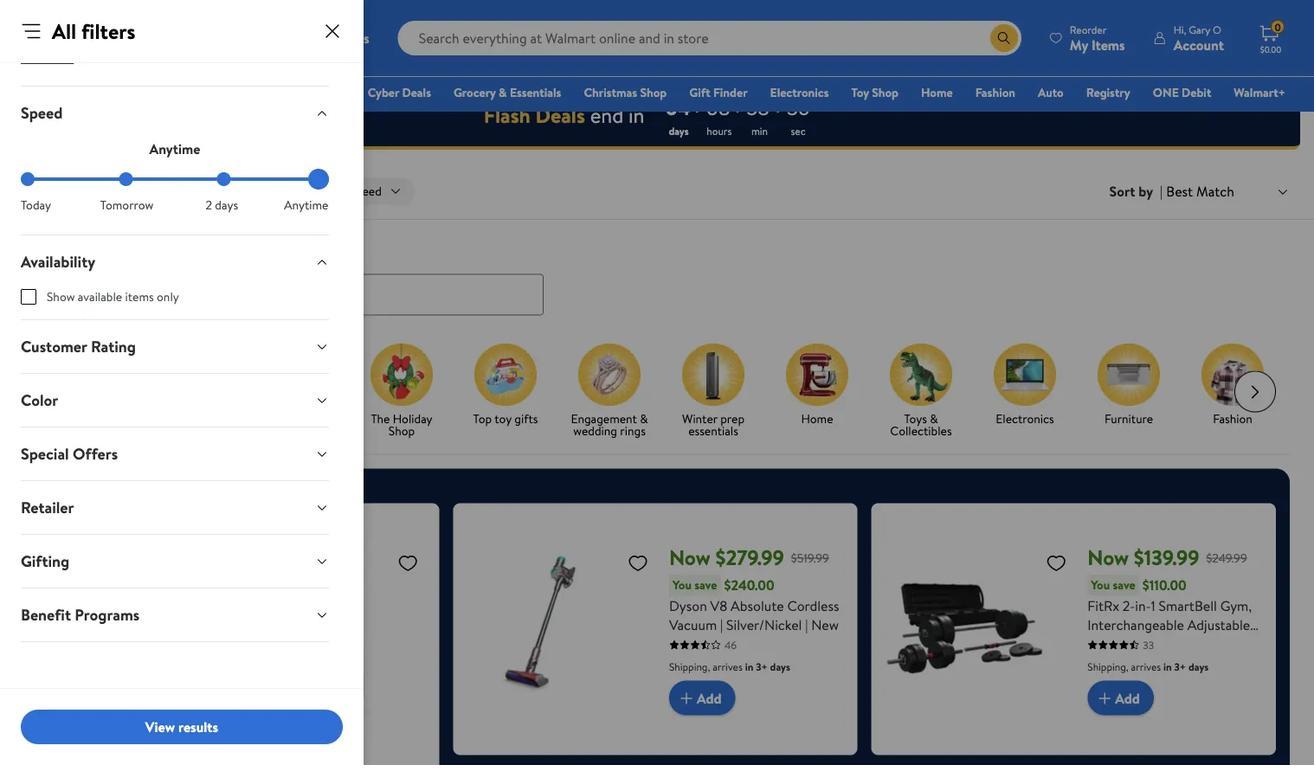 Task type: vqa. For each thing, say whether or not it's contained in the screenshot.
"Chat"
no



Task type: describe. For each thing, give the bounding box(es) containing it.
0 horizontal spatial electronics link
[[763, 83, 837, 102]]

customer
[[21, 336, 87, 358]]

deals for cyber deals
[[402, 84, 431, 101]]

& for toys
[[931, 410, 939, 427]]

add for $279.99
[[697, 689, 722, 708]]

shipping, for now $279.99
[[670, 660, 711, 674]]

58 : min
[[747, 93, 780, 138]]

grocery & essentials
[[454, 84, 562, 101]]

walmart+
[[1235, 84, 1286, 101]]

deals
[[99, 410, 125, 427]]

show
[[47, 288, 75, 305]]

now for now $279.99
[[670, 544, 711, 573]]

registry link
[[1079, 83, 1139, 102]]

toys & collectibles
[[891, 410, 953, 439]]

1 vertical spatial fashion
[[1214, 410, 1253, 427]]

46
[[725, 638, 737, 653]]

0 horizontal spatial fashion link
[[968, 83, 1024, 102]]

by
[[1139, 182, 1154, 201]]

holiday
[[393, 410, 433, 427]]

3+ for now $279.99
[[756, 660, 768, 674]]

$279.99
[[716, 544, 785, 573]]

absolute
[[731, 596, 784, 616]]

close panel image
[[322, 21, 343, 42]]

none range field inside all filters dialog
[[21, 178, 329, 181]]

shipping, arrives in 3+ days for $139.99
[[1088, 660, 1209, 674]]

all inside dialog
[[52, 16, 76, 45]]

$110.00
[[1143, 576, 1187, 595]]

add to cart image
[[1095, 688, 1116, 709]]

shipping, arrives in 3+ days for $279.99
[[670, 660, 791, 674]]

one debit
[[1154, 84, 1212, 101]]

speed
[[21, 102, 63, 124]]

grocery
[[454, 84, 496, 101]]

timer containing 04
[[14, 84, 1301, 150]]

gifts
[[515, 410, 538, 427]]

: for 04
[[696, 98, 699, 117]]

: for 58
[[777, 98, 780, 117]]

home image
[[787, 344, 849, 406]]

walmart+ link
[[1227, 83, 1294, 102]]

view results
[[145, 718, 218, 737]]

now for now $139.99
[[1088, 544, 1130, 573]]

Today radio
[[21, 172, 35, 186]]

the holiday shop image
[[371, 344, 433, 406]]

days inside 04 : days
[[669, 123, 689, 138]]

gift finder link
[[682, 83, 756, 102]]

sort and filter section element
[[0, 164, 1315, 219]]

engagement
[[571, 410, 637, 427]]

auto link
[[1031, 83, 1072, 102]]

flash deals end in
[[484, 101, 645, 130]]

essentials
[[510, 84, 562, 101]]

winter prep essentials image
[[683, 344, 745, 406]]

| inside sort and filter section element
[[1161, 182, 1164, 201]]

walmart image
[[28, 24, 140, 52]]

flash inside search box
[[21, 240, 56, 261]]

& for engagement
[[640, 410, 648, 427]]

gifting button
[[7, 535, 343, 588]]

toys & collectibles link
[[877, 344, 967, 441]]

one
[[1154, 84, 1180, 101]]

shop all flash deals link
[[149, 344, 239, 441]]

toy
[[495, 410, 512, 427]]

grocery & essentials link
[[446, 83, 569, 102]]

auto
[[1039, 84, 1064, 101]]

winter prep essentials
[[683, 410, 745, 439]]

: for 08
[[736, 98, 740, 117]]

days inside how fast do you want your order? option group
[[215, 197, 238, 214]]

customer rating button
[[7, 321, 343, 373]]

retailer
[[21, 497, 74, 519]]

1 vertical spatial electronics
[[996, 410, 1055, 427]]

2
[[206, 197, 212, 214]]

furniture image
[[1098, 344, 1161, 406]]

Search search field
[[398, 21, 1022, 55]]

engagement & wedding rings
[[571, 410, 648, 439]]

prep
[[721, 410, 745, 427]]

today
[[21, 197, 51, 214]]

results
[[178, 718, 218, 737]]

all filters inside "button"
[[54, 183, 101, 200]]

$519.99
[[792, 550, 830, 567]]

add button for $279.99
[[670, 681, 736, 716]]

end
[[591, 101, 624, 130]]

show available items only
[[47, 288, 179, 305]]

top toy gifts link
[[461, 344, 551, 428]]

cordless
[[788, 596, 840, 616]]

top toy gifts image
[[475, 344, 537, 406]]

dyson
[[670, 596, 708, 616]]

programs
[[75, 605, 140, 626]]

wedding
[[574, 422, 618, 439]]

anytime inside how fast do you want your order? option group
[[284, 197, 329, 214]]

2 days
[[206, 197, 238, 214]]

0 vertical spatial home
[[922, 84, 953, 101]]

min
[[752, 123, 768, 138]]

Tomorrow radio
[[119, 172, 133, 186]]

you for now $279.99
[[673, 577, 692, 594]]

shop all deals
[[55, 410, 125, 427]]

how fast do you want your order? option group
[[21, 172, 329, 214]]

top for top toy gifts
[[473, 410, 492, 427]]

winter
[[683, 410, 718, 427]]

Show available items only checkbox
[[21, 289, 36, 305]]

christmas
[[584, 84, 638, 101]]

add button for $139.99
[[1088, 681, 1155, 716]]

in for now $279.99
[[746, 660, 754, 674]]

shop right the christmas
[[641, 84, 667, 101]]

sort by |
[[1110, 182, 1164, 201]]

only
[[157, 288, 179, 305]]

$240.00
[[725, 576, 775, 595]]

christmas shop link
[[576, 83, 675, 102]]

in for now $139.99
[[1164, 660, 1173, 674]]

3+ for now $139.99
[[1175, 660, 1187, 674]]

0
[[1275, 20, 1282, 34]]

0 vertical spatial anytime
[[149, 139, 200, 159]]

benefit programs button
[[7, 589, 343, 642]]

top flash deals
[[258, 410, 338, 427]]

days down barbell
[[1189, 660, 1209, 674]]

offers
[[73, 444, 118, 465]]

availability
[[21, 251, 95, 273]]

weight
[[1088, 654, 1131, 673]]

add to favorites list, dyson v8 absolute cordless vacuum | silver/nickel | new image
[[628, 552, 649, 574]]

shop right toy
[[872, 84, 899, 101]]

0 vertical spatial electronics
[[771, 84, 829, 101]]

all for deals
[[84, 410, 96, 427]]

new
[[812, 616, 839, 635]]

top flash deals link
[[253, 344, 343, 428]]

cyber deals link
[[360, 83, 439, 102]]

toy shop
[[852, 84, 899, 101]]

the holiday shop link
[[357, 344, 447, 441]]

and
[[1155, 635, 1177, 654]]

special
[[21, 444, 69, 465]]

benefit
[[21, 605, 71, 626]]

engagement & wedding rings link
[[565, 344, 655, 441]]

Search in Flash Deals search field
[[21, 274, 544, 316]]

top toy gifts
[[473, 410, 538, 427]]

next slide for chipmodulewithimages list image
[[1235, 371, 1277, 413]]

color
[[21, 390, 58, 411]]

add to favorites list, fitrx 2-in-1 smartbell gym, interchangeable adjustable dumbbells and barbell weight set, 100lbs. image
[[1047, 552, 1068, 574]]

1 horizontal spatial |
[[806, 616, 809, 635]]

cyber
[[368, 84, 399, 101]]

0 horizontal spatial |
[[721, 616, 724, 635]]



Task type: locate. For each thing, give the bounding box(es) containing it.
shop up special offers
[[55, 410, 81, 427]]

0 vertical spatial filters
[[81, 16, 135, 45]]

$0.00
[[1261, 43, 1282, 55]]

view results button
[[21, 710, 343, 745]]

toys & collectibles image
[[891, 344, 953, 406]]

0 horizontal spatial &
[[499, 84, 507, 101]]

barbell
[[1180, 635, 1222, 654]]

1 : from the left
[[696, 98, 699, 117]]

3 : from the left
[[777, 98, 780, 117]]

2 add button from the left
[[1088, 681, 1155, 716]]

winter prep essentials link
[[669, 344, 759, 441]]

None radio
[[217, 172, 231, 186]]

all filters inside dialog
[[52, 16, 135, 45]]

| right by
[[1161, 182, 1164, 201]]

| left new
[[806, 616, 809, 635]]

& right grocery
[[499, 84, 507, 101]]

& inside engagement & wedding rings
[[640, 410, 648, 427]]

flash deals image
[[163, 344, 225, 406]]

1 add from the left
[[697, 689, 722, 708]]

1 vertical spatial electronics link
[[981, 344, 1071, 428]]

speed button
[[7, 87, 343, 139]]

& right toys
[[931, 410, 939, 427]]

: right 58
[[777, 98, 780, 117]]

days down 04
[[669, 123, 689, 138]]

electronics down 'electronics' 'image'
[[996, 410, 1055, 427]]

electronics link
[[763, 83, 837, 102], [981, 344, 1071, 428]]

home down home 'image'
[[802, 410, 834, 427]]

2 now from the left
[[1088, 544, 1130, 573]]

add button
[[670, 681, 736, 716], [1088, 681, 1155, 716]]

in right "set,"
[[1164, 660, 1173, 674]]

arrives for $279.99
[[713, 660, 743, 674]]

all inside "button"
[[54, 183, 68, 200]]

2 arrives from the left
[[1132, 660, 1162, 674]]

0 horizontal spatial anytime
[[149, 139, 200, 159]]

1 you from the left
[[673, 577, 692, 594]]

add down vacuum
[[697, 689, 722, 708]]

0 vertical spatial electronics link
[[763, 83, 837, 102]]

furniture link
[[1085, 344, 1175, 428]]

0 horizontal spatial electronics
[[771, 84, 829, 101]]

anytime
[[149, 139, 200, 159], [284, 197, 329, 214]]

$249.99
[[1207, 550, 1248, 567]]

& inside 'toys & collectibles'
[[931, 410, 939, 427]]

2 horizontal spatial :
[[777, 98, 780, 117]]

&
[[499, 84, 507, 101], [640, 410, 648, 427], [931, 410, 939, 427]]

add button down 46
[[670, 681, 736, 716]]

add inside now $279.99 group
[[697, 689, 722, 708]]

2 horizontal spatial |
[[1161, 182, 1164, 201]]

2 all from the left
[[188, 410, 200, 427]]

0 vertical spatial home link
[[914, 83, 961, 102]]

save inside you save $240.00 dyson v8 absolute cordless vacuum | silver/nickel | new
[[695, 577, 718, 594]]

0 vertical spatial fashion link
[[968, 83, 1024, 102]]

search image
[[35, 288, 49, 302]]

furniture
[[1105, 410, 1154, 427]]

shipping, down dumbbells
[[1088, 660, 1129, 674]]

: right 04
[[696, 98, 699, 117]]

1 horizontal spatial top
[[473, 410, 492, 427]]

in down the silver/nickel
[[746, 660, 754, 674]]

2 : from the left
[[736, 98, 740, 117]]

0 horizontal spatial 3+
[[756, 660, 768, 674]]

days inside now $279.99 group
[[771, 660, 791, 674]]

days down the silver/nickel
[[771, 660, 791, 674]]

2 add from the left
[[1116, 689, 1141, 708]]

debit
[[1183, 84, 1212, 101]]

36
[[787, 93, 810, 122]]

2 horizontal spatial in
[[1164, 660, 1173, 674]]

save for $279.99
[[695, 577, 718, 594]]

gifting
[[21, 551, 69, 573]]

add for $139.99
[[1116, 689, 1141, 708]]

1 save from the left
[[695, 577, 718, 594]]

shop all flash deals
[[159, 410, 229, 439]]

save up the 2-
[[1114, 577, 1136, 594]]

1 all from the left
[[84, 410, 96, 427]]

items
[[125, 288, 154, 305]]

now $279.99 group
[[467, 518, 844, 742]]

engagement & wedding rings image
[[579, 344, 641, 406]]

1 horizontal spatial electronics link
[[981, 344, 1071, 428]]

in right the end
[[629, 101, 645, 130]]

shipping, arrives in 3+ days inside now $279.99 group
[[670, 660, 791, 674]]

deals for flash deals end in
[[536, 101, 586, 130]]

Flash Deals search field
[[0, 240, 1315, 316]]

save up v8
[[695, 577, 718, 594]]

rating
[[91, 336, 136, 358]]

shop inside shop all flash deals
[[159, 410, 185, 427]]

36 sec
[[787, 93, 810, 138]]

None range field
[[21, 178, 329, 181]]

0 horizontal spatial fashion
[[976, 84, 1016, 101]]

now up the fitrx
[[1088, 544, 1130, 573]]

now inside group
[[670, 544, 711, 573]]

0 horizontal spatial home
[[802, 410, 834, 427]]

vacuum
[[670, 616, 717, 635]]

shipping, inside now $279.99 group
[[670, 660, 711, 674]]

1 3+ from the left
[[756, 660, 768, 674]]

1 horizontal spatial now
[[1088, 544, 1130, 573]]

save inside you save $110.00 fitrx 2-in-1 smartbell gym, interchangeable adjustable dumbbells and barbell weight set, 100lbs.
[[1114, 577, 1136, 594]]

all filters dialog
[[0, 0, 364, 766]]

shop all deals link
[[45, 344, 135, 428]]

you inside you save $110.00 fitrx 2-in-1 smartbell gym, interchangeable adjustable dumbbells and barbell weight set, 100lbs.
[[1092, 577, 1111, 594]]

0 vertical spatial all filters
[[52, 16, 135, 45]]

shipping, arrives in 3+ days down the 33 on the bottom right of the page
[[1088, 660, 1209, 674]]

in inside now $279.99 group
[[746, 660, 754, 674]]

special offers button
[[7, 428, 343, 481]]

2 3+ from the left
[[1175, 660, 1187, 674]]

1 horizontal spatial electronics
[[996, 410, 1055, 427]]

arrives down 46
[[713, 660, 743, 674]]

2 shipping, arrives in 3+ days from the left
[[1088, 660, 1209, 674]]

adjustable
[[1188, 616, 1251, 635]]

silver/nickel
[[727, 616, 803, 635]]

1 horizontal spatial add button
[[1088, 681, 1155, 716]]

1 add button from the left
[[670, 681, 736, 716]]

arrives
[[713, 660, 743, 674], [1132, 660, 1162, 674]]

fitrx
[[1088, 596, 1120, 616]]

electronics image
[[994, 344, 1057, 406]]

fashion down fashion image
[[1214, 410, 1253, 427]]

| right vacuum
[[721, 616, 724, 635]]

$139.99
[[1135, 544, 1200, 573]]

none radio inside how fast do you want your order? option group
[[217, 172, 231, 186]]

deals inside shop all flash deals
[[180, 422, 208, 439]]

all
[[84, 410, 96, 427], [188, 410, 200, 427]]

all filters
[[52, 16, 135, 45], [54, 183, 101, 200]]

1 horizontal spatial home link
[[914, 83, 961, 102]]

essentials
[[689, 422, 739, 439]]

: inside 58 : min
[[777, 98, 780, 117]]

the holiday shop
[[371, 410, 433, 439]]

0 horizontal spatial all
[[84, 410, 96, 427]]

sec
[[791, 123, 806, 138]]

you save $110.00 fitrx 2-in-1 smartbell gym, interchangeable adjustable dumbbells and barbell weight set, 100lbs.
[[1088, 576, 1253, 673]]

you up 'dyson'
[[673, 577, 692, 594]]

3+
[[756, 660, 768, 674], [1175, 660, 1187, 674]]

shop up special offers dropdown button
[[159, 410, 185, 427]]

0 horizontal spatial shipping, arrives in 3+ days
[[670, 660, 791, 674]]

fashion left the auto on the top right of page
[[976, 84, 1016, 101]]

2 top from the left
[[473, 410, 492, 427]]

all up the speed
[[52, 16, 76, 45]]

1 horizontal spatial all
[[188, 410, 200, 427]]

: inside 04 : days
[[696, 98, 699, 117]]

all up special offers dropdown button
[[188, 410, 200, 427]]

2 save from the left
[[1114, 577, 1136, 594]]

sort
[[1110, 182, 1136, 201]]

shipping,
[[670, 660, 711, 674], [1088, 660, 1129, 674]]

08
[[706, 93, 731, 122]]

one debit link
[[1146, 83, 1220, 102]]

deals inside search box
[[60, 240, 97, 261]]

all right today
[[54, 183, 68, 200]]

2 horizontal spatial &
[[931, 410, 939, 427]]

in-
[[1136, 596, 1152, 616]]

2 shipping, from the left
[[1088, 660, 1129, 674]]

special offers
[[21, 444, 118, 465]]

add to cart image
[[677, 688, 697, 709]]

you for now $139.99
[[1092, 577, 1111, 594]]

home link
[[914, 83, 961, 102], [773, 344, 863, 428]]

shop down the holiday shop image
[[389, 422, 415, 439]]

hours
[[707, 123, 732, 138]]

1 horizontal spatial &
[[640, 410, 648, 427]]

2-
[[1123, 596, 1136, 616]]

in
[[629, 101, 645, 130], [746, 660, 754, 674], [1164, 660, 1173, 674]]

0 horizontal spatial add button
[[670, 681, 736, 716]]

registry
[[1087, 84, 1131, 101]]

timer
[[14, 84, 1301, 150]]

100lbs.
[[1161, 654, 1201, 673]]

1 horizontal spatial arrives
[[1132, 660, 1162, 674]]

1 horizontal spatial shipping,
[[1088, 660, 1129, 674]]

1 vertical spatial all filters
[[54, 183, 101, 200]]

gift
[[690, 84, 711, 101]]

deals for flash deals
[[60, 240, 97, 261]]

0 horizontal spatial top
[[258, 410, 277, 427]]

v8
[[711, 596, 728, 616]]

: inside 08 : hours
[[736, 98, 740, 117]]

flash deals end in 4 days 8 hours 58 minutes 36 seconds element
[[484, 101, 645, 130]]

0 horizontal spatial home link
[[773, 344, 863, 428]]

shop inside the holiday shop
[[389, 422, 415, 439]]

anytime up how fast do you want your order? option group
[[149, 139, 200, 159]]

save for $139.99
[[1114, 577, 1136, 594]]

1 horizontal spatial anytime
[[284, 197, 329, 214]]

1 top from the left
[[258, 410, 277, 427]]

you inside you save $240.00 dyson v8 absolute cordless vacuum | silver/nickel | new
[[673, 577, 692, 594]]

flash deals image
[[24, 0, 1291, 64]]

1 vertical spatial filters
[[70, 183, 101, 200]]

0 horizontal spatial save
[[695, 577, 718, 594]]

3+ down and
[[1175, 660, 1187, 674]]

shipping, arrives in 3+ days down 46
[[670, 660, 791, 674]]

0 horizontal spatial shipping,
[[670, 660, 711, 674]]

arrives for $139.99
[[1132, 660, 1162, 674]]

filters inside all filters dialog
[[81, 16, 135, 45]]

top for top flash deals
[[258, 410, 277, 427]]

tomorrow
[[100, 197, 154, 214]]

1 horizontal spatial add
[[1116, 689, 1141, 708]]

1 shipping, arrives in 3+ days from the left
[[670, 660, 791, 674]]

shipping, for now $139.99
[[1088, 660, 1129, 674]]

0 horizontal spatial in
[[629, 101, 645, 130]]

you save $240.00 dyson v8 absolute cordless vacuum | silver/nickel | new
[[670, 576, 840, 635]]

home
[[922, 84, 953, 101], [802, 410, 834, 427]]

top left toy in the bottom left of the page
[[473, 410, 492, 427]]

save
[[695, 577, 718, 594], [1114, 577, 1136, 594]]

0 vertical spatial fashion
[[976, 84, 1016, 101]]

1 vertical spatial fashion link
[[1188, 344, 1279, 428]]

08 : hours
[[706, 93, 740, 138]]

all left the deals on the bottom left of the page
[[84, 410, 96, 427]]

33
[[1144, 638, 1155, 653]]

add down "set,"
[[1116, 689, 1141, 708]]

1 horizontal spatial :
[[736, 98, 740, 117]]

58
[[747, 93, 770, 122]]

1 shipping, from the left
[[670, 660, 711, 674]]

0 horizontal spatial :
[[696, 98, 699, 117]]

group
[[49, 518, 426, 766]]

dumbbells
[[1088, 635, 1152, 654]]

add to favorites list, open box | dell chromebook | newest os | 11.6-inch | intel celeron | 4gb ram 16gb | bundle: wireless mouse, bluetooth/wireless airbuds by certified 2 day express image
[[398, 552, 419, 574]]

0 horizontal spatial add
[[697, 689, 722, 708]]

gift finder
[[690, 84, 748, 101]]

now $279.99 $519.99
[[670, 544, 830, 573]]

shipping, up add to cart icon
[[670, 660, 711, 674]]

0 horizontal spatial you
[[673, 577, 692, 594]]

2 you from the left
[[1092, 577, 1111, 594]]

1 horizontal spatial shipping, arrives in 3+ days
[[1088, 660, 1209, 674]]

add button inside now $279.99 group
[[670, 681, 736, 716]]

3+ inside now $279.99 group
[[756, 660, 768, 674]]

1 vertical spatial all
[[54, 183, 68, 200]]

04 : days
[[666, 93, 699, 138]]

1 horizontal spatial fashion link
[[1188, 344, 1279, 428]]

: right 08
[[736, 98, 740, 117]]

& right the engagement
[[640, 410, 648, 427]]

1 horizontal spatial you
[[1092, 577, 1111, 594]]

0 horizontal spatial now
[[670, 544, 711, 573]]

all for flash
[[188, 410, 200, 427]]

3+ down the silver/nickel
[[756, 660, 768, 674]]

home right "toy shop" link at the top right of the page
[[922, 84, 953, 101]]

1 horizontal spatial home
[[922, 84, 953, 101]]

1 horizontal spatial save
[[1114, 577, 1136, 594]]

0 horizontal spatial arrives
[[713, 660, 743, 674]]

now up 'dyson'
[[670, 544, 711, 573]]

interchangeable
[[1088, 616, 1185, 635]]

filters inside all filters "button"
[[70, 183, 101, 200]]

1 horizontal spatial 3+
[[1175, 660, 1187, 674]]

arrives down the 33 on the bottom right of the page
[[1132, 660, 1162, 674]]

the
[[371, 410, 390, 427]]

shop all deals image
[[59, 344, 121, 406]]

1 vertical spatial anytime
[[284, 197, 329, 214]]

top down top flash deals image
[[258, 410, 277, 427]]

1 vertical spatial home
[[802, 410, 834, 427]]

shop
[[641, 84, 667, 101], [872, 84, 899, 101], [55, 410, 81, 427], [159, 410, 185, 427], [389, 422, 415, 439]]

1 horizontal spatial fashion
[[1214, 410, 1253, 427]]

1 arrives from the left
[[713, 660, 743, 674]]

1 horizontal spatial in
[[746, 660, 754, 674]]

anytime down anytime option
[[284, 197, 329, 214]]

fashion image
[[1202, 344, 1265, 406]]

add button down the weight
[[1088, 681, 1155, 716]]

toys
[[905, 410, 928, 427]]

& for grocery
[[499, 84, 507, 101]]

1 now from the left
[[670, 544, 711, 573]]

color button
[[7, 374, 343, 427]]

set,
[[1134, 654, 1157, 673]]

days right 2
[[215, 197, 238, 214]]

Anytime radio
[[315, 172, 329, 186]]

flash inside shop all flash deals
[[202, 410, 229, 427]]

all filters button
[[21, 178, 120, 205]]

retailer button
[[7, 482, 343, 534]]

Walmart Site-Wide search field
[[398, 21, 1022, 55]]

0 vertical spatial all
[[52, 16, 76, 45]]

1 vertical spatial home link
[[773, 344, 863, 428]]

all inside shop all flash deals
[[188, 410, 200, 427]]

arrives inside now $279.99 group
[[713, 660, 743, 674]]

electronics up "sec" on the right of page
[[771, 84, 829, 101]]

you up the fitrx
[[1092, 577, 1111, 594]]

top flash deals image
[[267, 344, 329, 406]]

cyber deals
[[368, 84, 431, 101]]



